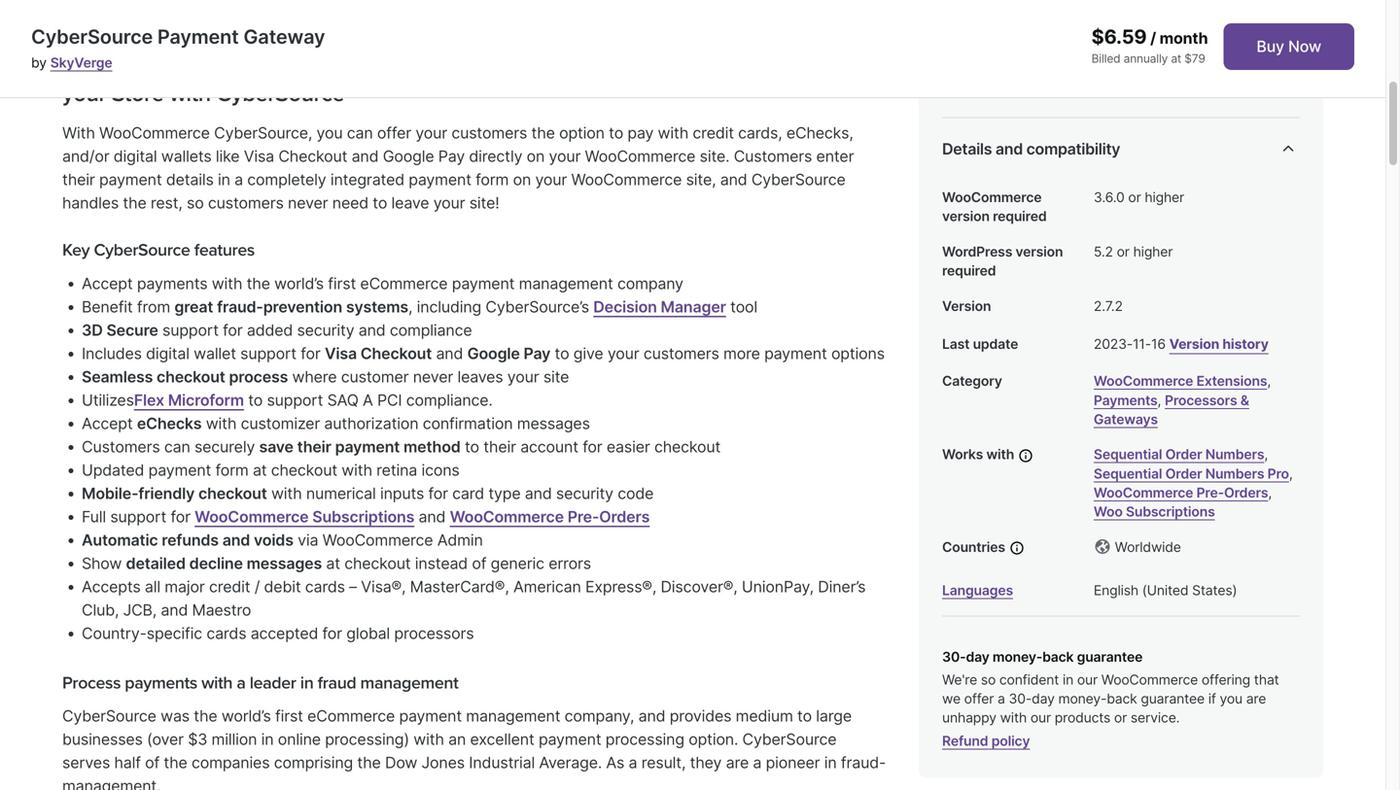 Task type: locate. For each thing, give the bounding box(es) containing it.
0 horizontal spatial subscriptions
[[312, 507, 414, 526]]

0 vertical spatial pre-
[[1197, 485, 1224, 501]]

woocommerce subscriptions link
[[195, 507, 414, 526]]

cybersource down rest,
[[94, 240, 190, 261]]

1 vertical spatial digital
[[146, 344, 189, 363]]

first up systems
[[328, 274, 356, 293]]

buy now
[[1257, 37, 1321, 56]]

are down is at the right
[[1075, 75, 1095, 92]]

major
[[165, 577, 205, 596]]

credit up maestro
[[209, 577, 250, 596]]

0 horizontal spatial checkout
[[278, 147, 347, 166]]

woocommerce pre-orders link
[[1094, 485, 1268, 501], [450, 507, 650, 526]]

0 horizontal spatial customers
[[82, 437, 160, 456]]

1 vertical spatial required
[[993, 208, 1047, 225]]

0 vertical spatial visa
[[449, 55, 492, 82]]

wordpress
[[942, 244, 1012, 260]]

where
[[292, 367, 337, 386]]

card inside an ssl certificate is required to ensure your customer credit card details are safe.
[[999, 75, 1027, 92]]

processors
[[1165, 392, 1237, 409]]

woocommerce inside woocommerce extensions , payments ,
[[1094, 373, 1193, 390]]

0 horizontal spatial directly
[[469, 147, 522, 166]]

0 vertical spatial ecommerce
[[360, 274, 448, 293]]

card
[[198, 55, 241, 82], [999, 75, 1027, 92], [452, 484, 484, 503]]

0 vertical spatial woocommerce pre-orders link
[[1094, 485, 1268, 501]]

1 vertical spatial of
[[145, 754, 160, 773]]

microform
[[168, 391, 244, 410]]

1 vertical spatial payments
[[125, 673, 197, 694]]

form up site!
[[476, 170, 509, 189]]

payments up from
[[137, 274, 207, 293]]

last
[[942, 336, 970, 352]]

1 vertical spatial management
[[360, 673, 458, 694]]

you inside the '30-day money-back guarantee we're so confident in our woocommerce offering that we offer a 30-day money-back guarantee if you are unhappy with our products or service. refund policy'
[[1220, 691, 1243, 707]]

customers down cards,
[[734, 147, 812, 166]]

guarantee up service.
[[1141, 691, 1205, 707]]

payment up average.
[[539, 730, 601, 749]]

with woocommerce cybersource, you can offer your customers the option to pay with credit cards, echecks, and/or digital wallets like visa checkout and google pay directly on your woocommerce site. customers enter their payment details in a completely integrated payment form on your woocommerce site, and cybersource handles the rest, so customers never need to leave your site!
[[62, 123, 854, 212]]

higher right 3.6.0
[[1145, 189, 1184, 206]]

payment right more on the top right of page
[[764, 344, 827, 363]]

and inside the accept credit card payments, echecks, visa checkout, and google pay directly on your store with cybersource
[[602, 55, 639, 82]]

1 vertical spatial checkout
[[361, 344, 432, 363]]

fraud- inside cybersource was the world's first ecommerce payment management company, and provides medium to large businesses (over $3 million in online processing) with an excellent payment processing option. cybersource serves half of the companies comprising the dow jones industrial average. as a result, they are a pioneer in fraud- management.
[[841, 754, 886, 773]]

process
[[62, 673, 121, 694]]

safe.
[[1099, 75, 1129, 92]]

order up sequential order numbers pro 'link' at bottom right
[[1165, 447, 1202, 463]]

directly inside the "with woocommerce cybersource, you can offer your customers the option to pay with credit cards, echecks, and/or digital wallets like visa checkout and google pay directly on your woocommerce site. customers enter their payment details in a completely integrated payment form on your woocommerce site, and cybersource handles the rest, so customers never need to leave your site!"
[[469, 147, 522, 166]]

for left global
[[322, 624, 342, 643]]

version inside wordpress version required
[[1016, 244, 1063, 260]]

visa
[[449, 55, 492, 82], [244, 147, 274, 166], [325, 344, 357, 363]]

1 horizontal spatial at
[[326, 554, 340, 573]]

with left the leader
[[201, 673, 233, 694]]

their
[[62, 170, 95, 189], [297, 437, 331, 456], [483, 437, 516, 456]]

0 horizontal spatial version
[[942, 208, 990, 225]]

echecks, inside the "with woocommerce cybersource, you can offer your customers the option to pay with credit cards, echecks, and/or digital wallets like visa checkout and google pay directly on your woocommerce site. customers enter their payment details in a completely integrated payment form on your woocommerce site, and cybersource handles the rest, so customers never need to leave your site!"
[[786, 123, 853, 142]]

0 horizontal spatial messages
[[247, 554, 322, 573]]

saq
[[327, 391, 358, 410]]

dow
[[385, 754, 417, 773]]

payments
[[137, 274, 207, 293], [125, 673, 197, 694]]

cards left –
[[305, 577, 345, 596]]

0 horizontal spatial version
[[942, 298, 991, 315]]

0 vertical spatial of
[[472, 554, 487, 573]]

visa up where
[[325, 344, 357, 363]]

1 vertical spatial offer
[[964, 691, 994, 707]]

half
[[114, 754, 141, 773]]

category
[[942, 373, 1002, 390]]

&
[[1240, 392, 1249, 409]]

accept right 'by'
[[62, 55, 131, 82]]

0 vertical spatial orders
[[1224, 485, 1268, 501]]

0 vertical spatial sequential
[[1094, 447, 1162, 463]]

version for wordpress version required
[[1016, 244, 1063, 260]]

jcb,
[[123, 601, 157, 620]]

details down certificate
[[1030, 75, 1072, 92]]

customers up updated
[[82, 437, 160, 456]]

rest,
[[151, 193, 183, 212]]

pioneer
[[766, 754, 820, 773]]

orders down pro
[[1224, 485, 1268, 501]]

with inside the "with woocommerce cybersource, you can offer your customers the option to pay with credit cards, echecks, and/or digital wallets like visa checkout and google pay directly on your woocommerce site. customers enter their payment details in a completely integrated payment form on your woocommerce site, and cybersource handles the rest, so customers never need to leave your site!"
[[658, 123, 689, 142]]

2 vertical spatial required
[[942, 263, 996, 279]]

a left the leader
[[237, 673, 246, 694]]

visa®,
[[361, 577, 406, 596]]

11-
[[1133, 336, 1151, 352]]

1 horizontal spatial checkout
[[361, 344, 432, 363]]

required inside woocommerce version required
[[993, 208, 1047, 225]]

wallet
[[194, 344, 236, 363]]

2 vertical spatial accept
[[82, 414, 133, 433]]

to down process
[[248, 391, 263, 410]]

pay down the accept credit card payments, echecks, visa checkout, and google pay directly on your store with cybersource
[[438, 147, 465, 166]]

credit
[[137, 55, 192, 82], [959, 75, 995, 92], [693, 123, 734, 142], [209, 577, 250, 596]]

3.6.0 or higher
[[1094, 189, 1184, 206]]

in inside the "with woocommerce cybersource, you can offer your customers the option to pay with credit cards, echecks, and/or digital wallets like visa checkout and google pay directly on your woocommerce site. customers enter their payment details in a completely integrated payment form on your woocommerce site, and cybersource handles the rest, so customers never need to leave your site!"
[[218, 170, 230, 189]]

customers down manager
[[644, 344, 719, 363]]

option
[[559, 123, 605, 142]]

credit up site.
[[693, 123, 734, 142]]

version right the 16
[[1169, 336, 1220, 352]]

0 vertical spatial money-
[[993, 649, 1042, 665]]

friendly
[[138, 484, 195, 503]]

1 vertical spatial can
[[164, 437, 190, 456]]

30- up we're
[[942, 649, 966, 665]]

version inside woocommerce version required
[[942, 208, 990, 225]]

offer up unhappy
[[964, 691, 994, 707]]

with right the pay
[[658, 123, 689, 142]]

average.
[[539, 754, 602, 773]]

of
[[472, 554, 487, 573], [145, 754, 160, 773]]

at
[[1171, 52, 1181, 66], [253, 461, 267, 480], [326, 554, 340, 573]]

decision manager link
[[593, 297, 726, 316]]

1 vertical spatial or
[[1117, 244, 1130, 260]]

security left code
[[556, 484, 613, 503]]

cybersource payment gateway by skyverge
[[31, 25, 325, 71]]

1 horizontal spatial customers
[[734, 147, 812, 166]]

are right the they
[[726, 754, 749, 773]]

0 vertical spatial 30-
[[942, 649, 966, 665]]

0 horizontal spatial day
[[966, 649, 989, 665]]

google inside the "with woocommerce cybersource, you can offer your customers the option to pay with credit cards, echecks, and/or digital wallets like visa checkout and google pay directly on your woocommerce site. customers enter their payment details in a completely integrated payment form on your woocommerce site, and cybersource handles the rest, so customers never need to leave your site!"
[[383, 147, 434, 166]]

pci
[[377, 391, 402, 410]]

ssl
[[980, 55, 1004, 71]]

1 vertical spatial at
[[253, 461, 267, 480]]

2 horizontal spatial at
[[1171, 52, 1181, 66]]

1 numbers from the top
[[1205, 447, 1264, 463]]

you up integrated
[[317, 123, 343, 142]]

accepts
[[82, 577, 141, 596]]

30- down confident
[[1009, 691, 1032, 707]]

0 vertical spatial messages
[[517, 414, 590, 433]]

cybersource,
[[214, 123, 312, 142]]

2 order from the top
[[1165, 466, 1202, 482]]

credit down payment
[[137, 55, 192, 82]]

0 horizontal spatial world's
[[222, 707, 271, 726]]

1 horizontal spatial money-
[[1058, 691, 1107, 707]]

processors & gateways
[[1094, 392, 1249, 428]]

cybersource
[[31, 25, 153, 49], [216, 80, 344, 108], [751, 170, 846, 189], [94, 240, 190, 261], [62, 707, 156, 726], [742, 730, 837, 749]]

1 vertical spatial /
[[254, 577, 260, 596]]

in down like
[[218, 170, 230, 189]]

process
[[229, 367, 288, 386]]

to left large
[[797, 707, 812, 726]]

subscriptions down numerical
[[312, 507, 414, 526]]

0 horizontal spatial customer
[[341, 367, 409, 386]]

and up processing
[[638, 707, 665, 726]]

0 horizontal spatial echecks,
[[354, 55, 444, 82]]

accepted
[[251, 624, 318, 643]]

day
[[966, 649, 989, 665], [1032, 691, 1055, 707]]

1 horizontal spatial back
[[1107, 691, 1137, 707]]

completely
[[247, 170, 326, 189]]

digital
[[114, 147, 157, 166], [146, 344, 189, 363]]

or for 3.6.0
[[1128, 189, 1141, 206]]

1 horizontal spatial form
[[476, 170, 509, 189]]

to left the pay
[[609, 123, 623, 142]]

security down prevention
[[297, 321, 354, 340]]

inputs
[[380, 484, 424, 503]]

0 horizontal spatial pay
[[438, 147, 465, 166]]

for down icons
[[428, 484, 448, 503]]

$6.59 / month billed annually at $79
[[1092, 25, 1208, 66]]

you inside the "with woocommerce cybersource, you can offer your customers the option to pay with credit cards, echecks, and/or digital wallets like visa checkout and google pay directly on your woocommerce site. customers enter their payment details in a completely integrated payment form on your woocommerce site, and cybersource handles the rest, so customers never need to leave your site!"
[[317, 123, 343, 142]]

orders inside sequential order numbers , sequential order numbers pro , woocommerce pre-orders , woo subscriptions
[[1224, 485, 1268, 501]]

are down that
[[1246, 691, 1266, 707]]

required inside wordpress version required
[[942, 263, 996, 279]]

1 horizontal spatial card
[[452, 484, 484, 503]]

money- up confident
[[993, 649, 1042, 665]]

we
[[942, 691, 961, 707]]

0 vertical spatial never
[[288, 193, 328, 212]]

0 vertical spatial world's
[[274, 274, 324, 293]]

world's inside cybersource was the world's first ecommerce payment management company, and provides medium to large businesses (over $3 million in online processing) with an excellent payment processing option. cybersource serves half of the companies comprising the dow jones industrial average. as a result, they are a pioneer in fraud- management.
[[222, 707, 271, 726]]

0 vertical spatial higher
[[1145, 189, 1184, 206]]

1 vertical spatial you
[[1220, 691, 1243, 707]]

cards down maestro
[[206, 624, 246, 643]]

0 horizontal spatial google
[[383, 147, 434, 166]]

1 vertical spatial order
[[1165, 466, 1202, 482]]

0 vertical spatial customers
[[734, 147, 812, 166]]

never up compliance.
[[413, 367, 453, 386]]

features
[[194, 240, 255, 261]]

0 horizontal spatial visa
[[244, 147, 274, 166]]

1 vertical spatial 30-
[[1009, 691, 1032, 707]]

that
[[1254, 672, 1279, 688]]

and up integrated
[[352, 147, 379, 166]]

to left ensure
[[1144, 55, 1157, 71]]

customers inside accept payments with the world's first ecommerce payment management company benefit from great fraud-prevention systems , including cybersource's decision manager tool 3d secure support for added security and compliance includes digital wallet support for visa checkout and google pay to give your customers more payment options seamless checkout process where customer never leaves your site utilizes flex microform to support saq a pci compliance. accept echecks with customizer authorization confirmation messages customers can securely save their payment method to their account for easier checkout updated payment form at checkout with retina icons mobile-friendly checkout with numerical inputs for card type and security code full support for woocommerce subscriptions and woocommerce pre-orders automatic refunds and voids via woocommerce admin show detailed decline messages at checkout instead of generic errors accepts all major credit / debit cards – visa®, mastercard®, american express®, discover®, unionpay, diner's club, jcb, and maestro country-specific cards accepted for global processors
[[644, 344, 719, 363]]

securely
[[194, 437, 255, 456]]

required inside an ssl certificate is required to ensure your customer credit card details are safe.
[[1089, 55, 1141, 71]]

google up leave
[[383, 147, 434, 166]]

pre- up the errors
[[568, 507, 599, 526]]

english
[[1094, 582, 1139, 599]]

annually
[[1124, 52, 1168, 66]]

1 vertical spatial customers
[[82, 437, 160, 456]]

version up wordpress at the top of page
[[942, 208, 990, 225]]

enter
[[816, 147, 854, 166]]

0 vertical spatial cards
[[305, 577, 345, 596]]

0 vertical spatial day
[[966, 649, 989, 665]]

management up excellent
[[466, 707, 560, 726]]

via
[[298, 531, 318, 550]]

0 horizontal spatial pre-
[[568, 507, 599, 526]]

subscriptions inside accept payments with the world's first ecommerce payment management company benefit from great fraud-prevention systems , including cybersource's decision manager tool 3d secure support for added security and compliance includes digital wallet support for visa checkout and google pay to give your customers more payment options seamless checkout process where customer never leaves your site utilizes flex microform to support saq a pci compliance. accept echecks with customizer authorization confirmation messages customers can securely save their payment method to their account for easier checkout updated payment form at checkout with retina icons mobile-friendly checkout with numerical inputs for card type and security code full support for woocommerce subscriptions and woocommerce pre-orders automatic refunds and voids via woocommerce admin show detailed decline messages at checkout instead of generic errors accepts all major credit / debit cards – visa®, mastercard®, american express®, discover®, unionpay, diner's club, jcb, and maestro country-specific cards accepted for global processors
[[312, 507, 414, 526]]

1 vertical spatial form
[[215, 461, 249, 480]]

the
[[531, 123, 555, 142], [123, 193, 146, 212], [247, 274, 270, 293], [194, 707, 217, 726], [164, 754, 187, 773], [357, 754, 381, 773]]

management down processors
[[360, 673, 458, 694]]

money- up products
[[1058, 691, 1107, 707]]

1 vertical spatial so
[[981, 672, 996, 688]]

handles
[[62, 193, 119, 212]]

so
[[187, 193, 204, 212], [981, 672, 996, 688]]

ecommerce inside accept payments with the world's first ecommerce payment management company benefit from great fraud-prevention systems , including cybersource's decision manager tool 3d secure support for added security and compliance includes digital wallet support for visa checkout and google pay to give your customers more payment options seamless checkout process where customer never leaves your site utilizes flex microform to support saq a pci compliance. accept echecks with customizer authorization confirmation messages customers can securely save their payment method to their account for easier checkout updated payment form at checkout with retina icons mobile-friendly checkout with numerical inputs for card type and security code full support for woocommerce subscriptions and woocommerce pre-orders automatic refunds and voids via woocommerce admin show detailed decline messages at checkout instead of generic errors accepts all major credit / debit cards – visa®, mastercard®, american express®, discover®, unionpay, diner's club, jcb, and maestro country-specific cards accepted for global processors
[[360, 274, 448, 293]]

never for completely
[[288, 193, 328, 212]]

and up the decline
[[222, 531, 250, 550]]

world's up million
[[222, 707, 271, 726]]

orders down code
[[599, 507, 650, 526]]

checkout
[[157, 367, 225, 386], [654, 437, 721, 456], [271, 461, 337, 480], [198, 484, 267, 503], [344, 554, 411, 573]]

they
[[690, 754, 722, 773]]

google up the pay
[[645, 55, 717, 82]]

never down 'completely'
[[288, 193, 328, 212]]

1 vertical spatial higher
[[1133, 244, 1173, 260]]

was
[[161, 707, 190, 726]]

are inside the '30-day money-back guarantee we're so confident in our woocommerce offering that we offer a 30-day money-back guarantee if you are unhappy with our products or service. refund policy'
[[1246, 691, 1266, 707]]

0 vertical spatial are
[[1075, 75, 1095, 92]]

your inside an ssl certificate is required to ensure your customer credit card details are safe.
[[1207, 55, 1235, 71]]

visa inside the accept credit card payments, echecks, visa checkout, and google pay directly on your store with cybersource
[[449, 55, 492, 82]]

show
[[82, 554, 122, 573]]

in
[[218, 170, 230, 189], [1063, 672, 1074, 688], [300, 673, 313, 694], [261, 730, 274, 749], [824, 754, 837, 773]]

day down confident
[[1032, 691, 1055, 707]]

0 horizontal spatial offer
[[377, 123, 411, 142]]

customer right the $79 at the right of the page
[[1238, 55, 1298, 71]]

2 vertical spatial pay
[[524, 344, 551, 363]]

visa down 'cybersource,'
[[244, 147, 274, 166]]

1 vertical spatial customer
[[341, 367, 409, 386]]

management inside cybersource was the world's first ecommerce payment management company, and provides medium to large businesses (over $3 million in online processing) with an excellent payment processing option. cybersource serves half of the companies comprising the dow jones industrial average. as a result, they are a pioneer in fraud- management.
[[466, 707, 560, 726]]

1 vertical spatial google
[[383, 147, 434, 166]]

1 sequential from the top
[[1094, 447, 1162, 463]]

0 horizontal spatial details
[[166, 170, 214, 189]]

1 horizontal spatial never
[[413, 367, 453, 386]]

0 horizontal spatial of
[[145, 754, 160, 773]]

never
[[288, 193, 328, 212], [413, 367, 453, 386]]

their right save on the bottom of page
[[297, 437, 331, 456]]

credit down an
[[959, 75, 995, 92]]

2 horizontal spatial pay
[[722, 55, 758, 82]]

echecks, up enter
[[786, 123, 853, 142]]

digital right the and/or
[[114, 147, 157, 166]]

$3
[[188, 730, 207, 749]]

0 horizontal spatial customers
[[208, 193, 284, 212]]

never inside accept payments with the world's first ecommerce payment management company benefit from great fraud-prevention systems , including cybersource's decision manager tool 3d secure support for added security and compliance includes digital wallet support for visa checkout and google pay to give your customers more payment options seamless checkout process where customer never leaves your site utilizes flex microform to support saq a pci compliance. accept echecks with customizer authorization confirmation messages customers can securely save their payment method to their account for easier checkout updated payment form at checkout with retina icons mobile-friendly checkout with numerical inputs for card type and security code full support for woocommerce subscriptions and woocommerce pre-orders automatic refunds and voids via woocommerce admin show detailed decline messages at checkout instead of generic errors accepts all major credit / debit cards – visa®, mastercard®, american express®, discover®, unionpay, diner's club, jcb, and maestro country-specific cards accepted for global processors
[[413, 367, 453, 386]]

flex
[[134, 391, 164, 410]]

with
[[169, 80, 211, 108], [658, 123, 689, 142], [212, 274, 242, 293], [206, 414, 237, 433], [986, 447, 1014, 463], [342, 461, 372, 480], [271, 484, 302, 503], [201, 673, 233, 694], [1000, 710, 1027, 726], [413, 730, 444, 749]]

the down processing)
[[357, 754, 381, 773]]

are inside an ssl certificate is required to ensure your customer credit card details are safe.
[[1075, 75, 1095, 92]]

never inside the "with woocommerce cybersource, you can offer your customers the option to pay with credit cards, echecks, and/or digital wallets like visa checkout and google pay directly on your woocommerce site. customers enter their payment details in a completely integrated payment form on your woocommerce site, and cybersource handles the rest, so customers never need to leave your site!"
[[288, 193, 328, 212]]

detailed
[[126, 554, 186, 573]]

0 horizontal spatial our
[[1031, 710, 1051, 726]]

of down admin
[[472, 554, 487, 573]]

customer up a at the left
[[341, 367, 409, 386]]

to down confirmation
[[465, 437, 479, 456]]

cybersource inside the "with woocommerce cybersource, you can offer your customers the option to pay with credit cards, echecks, and/or digital wallets like visa checkout and google pay directly on your woocommerce site. customers enter their payment details in a completely integrated payment form on your woocommerce site, and cybersource handles the rest, so customers never need to leave your site!"
[[751, 170, 846, 189]]

at left the $79 at the right of the page
[[1171, 52, 1181, 66]]

0 vertical spatial can
[[347, 123, 373, 142]]

day up we're
[[966, 649, 989, 665]]

2 horizontal spatial google
[[645, 55, 717, 82]]

can down the echecks
[[164, 437, 190, 456]]

accept
[[62, 55, 131, 82], [82, 274, 133, 293], [82, 414, 133, 433]]

unionpay,
[[742, 577, 814, 596]]

0 vertical spatial google
[[645, 55, 717, 82]]

(over
[[147, 730, 184, 749]]

form inside the "with woocommerce cybersource, you can offer your customers the option to pay with credit cards, echecks, and/or digital wallets like visa checkout and google pay directly on your woocommerce site. customers enter their payment details in a completely integrated payment form on your woocommerce site, and cybersource handles the rest, so customers never need to leave your site!"
[[476, 170, 509, 189]]

1 horizontal spatial google
[[467, 344, 520, 363]]

1 horizontal spatial are
[[1075, 75, 1095, 92]]

numbers up sequential order numbers pro 'link' at bottom right
[[1205, 447, 1264, 463]]

seamless
[[82, 367, 153, 386]]

0 horizontal spatial can
[[164, 437, 190, 456]]

1 horizontal spatial messages
[[517, 414, 590, 433]]

or
[[1128, 189, 1141, 206], [1117, 244, 1130, 260], [1114, 710, 1127, 726]]

management for fraud
[[360, 673, 458, 694]]

form inside accept payments with the world's first ecommerce payment management company benefit from great fraud-prevention systems , including cybersource's decision manager tool 3d secure support for added security and compliance includes digital wallet support for visa checkout and google pay to give your customers more payment options seamless checkout process where customer never leaves your site utilizes flex microform to support saq a pci compliance. accept echecks with customizer authorization confirmation messages customers can securely save their payment method to their account for easier checkout updated payment form at checkout with retina icons mobile-friendly checkout with numerical inputs for card type and security code full support for woocommerce subscriptions and woocommerce pre-orders automatic refunds and voids via woocommerce admin show detailed decline messages at checkout instead of generic errors accepts all major credit / debit cards – visa®, mastercard®, american express®, discover®, unionpay, diner's club, jcb, and maestro country-specific cards accepted for global processors
[[215, 461, 249, 480]]

woo
[[1094, 504, 1123, 520]]

with up jones
[[413, 730, 444, 749]]

fraud- inside accept payments with the world's first ecommerce payment management company benefit from great fraud-prevention systems , including cybersource's decision manager tool 3d secure support for added security and compliance includes digital wallet support for visa checkout and google pay to give your customers more payment options seamless checkout process where customer never leaves your site utilizes flex microform to support saq a pci compliance. accept echecks with customizer authorization confirmation messages customers can securely save their payment method to their account for easier checkout updated payment form at checkout with retina icons mobile-friendly checkout with numerical inputs for card type and security code full support for woocommerce subscriptions and woocommerce pre-orders automatic refunds and voids via woocommerce admin show detailed decline messages at checkout instead of generic errors accepts all major credit / debit cards – visa®, mastercard®, american express®, discover®, unionpay, diner's club, jcb, and maestro country-specific cards accepted for global processors
[[217, 297, 263, 316]]

2 sequential from the top
[[1094, 466, 1162, 482]]

processing)
[[325, 730, 409, 749]]

accept inside the accept credit card payments, echecks, visa checkout, and google pay directly on your store with cybersource
[[62, 55, 131, 82]]

woocommerce extensions , payments ,
[[1094, 373, 1271, 409]]

1 vertical spatial messages
[[247, 554, 322, 573]]

0 vertical spatial checkout
[[278, 147, 347, 166]]

0 horizontal spatial /
[[254, 577, 260, 596]]

million
[[212, 730, 257, 749]]

serves
[[62, 754, 110, 773]]

1 vertical spatial version
[[1169, 336, 1220, 352]]

30-
[[942, 649, 966, 665], [1009, 691, 1032, 707]]

1 vertical spatial ecommerce
[[307, 707, 395, 726]]

1 vertical spatial woocommerce pre-orders link
[[450, 507, 650, 526]]

visa inside accept payments with the world's first ecommerce payment management company benefit from great fraud-prevention systems , including cybersource's decision manager tool 3d secure support for added security and compliance includes digital wallet support for visa checkout and google pay to give your customers more payment options seamless checkout process where customer never leaves your site utilizes flex microform to support saq a pci compliance. accept echecks with customizer authorization confirmation messages customers can securely save their payment method to their account for easier checkout updated payment form at checkout with retina icons mobile-friendly checkout with numerical inputs for card type and security code full support for woocommerce subscriptions and woocommerce pre-orders automatic refunds and voids via woocommerce admin show detailed decline messages at checkout instead of generic errors accepts all major credit / debit cards – visa®, mastercard®, american express®, discover®, unionpay, diner's club, jcb, and maestro country-specific cards accepted for global processors
[[325, 344, 357, 363]]

1 vertical spatial details
[[166, 170, 214, 189]]

card left "type"
[[452, 484, 484, 503]]

, inside accept payments with the world's first ecommerce payment management company benefit from great fraud-prevention systems , including cybersource's decision manager tool 3d secure support for added security and compliance includes digital wallet support for visa checkout and google pay to give your customers more payment options seamless checkout process where customer never leaves your site utilizes flex microform to support saq a pci compliance. accept echecks with customizer authorization confirmation messages customers can securely save their payment method to their account for easier checkout updated payment form at checkout with retina icons mobile-friendly checkout with numerical inputs for card type and security code full support for woocommerce subscriptions and woocommerce pre-orders automatic refunds and voids via woocommerce admin show detailed decline messages at checkout instead of generic errors accepts all major credit / debit cards – visa®, mastercard®, american express®, discover®, unionpay, diner's club, jcb, and maestro country-specific cards accepted for global processors
[[408, 297, 413, 316]]

form down securely
[[215, 461, 249, 480]]

service.
[[1131, 710, 1180, 726]]

and down systems
[[359, 321, 386, 340]]

payments inside accept payments with the world's first ecommerce payment management company benefit from great fraud-prevention systems , including cybersource's decision manager tool 3d secure support for added security and compliance includes digital wallet support for visa checkout and google pay to give your customers more payment options seamless checkout process where customer never leaves your site utilizes flex microform to support saq a pci compliance. accept echecks with customizer authorization confirmation messages customers can securely save their payment method to their account for easier checkout updated payment form at checkout with retina icons mobile-friendly checkout with numerical inputs for card type and security code full support for woocommerce subscriptions and woocommerce pre-orders automatic refunds and voids via woocommerce admin show detailed decline messages at checkout instead of generic errors accepts all major credit / debit cards – visa®, mastercard®, american express®, discover®, unionpay, diner's club, jcb, and maestro country-specific cards accepted for global processors
[[137, 274, 207, 293]]

digital inside accept payments with the world's first ecommerce payment management company benefit from great fraud-prevention systems , including cybersource's decision manager tool 3d secure support for added security and compliance includes digital wallet support for visa checkout and google pay to give your customers more payment options seamless checkout process where customer never leaves your site utilizes flex microform to support saq a pci compliance. accept echecks with customizer authorization confirmation messages customers can securely save their payment method to their account for easier checkout updated payment form at checkout with retina icons mobile-friendly checkout with numerical inputs for card type and security code full support for woocommerce subscriptions and woocommerce pre-orders automatic refunds and voids via woocommerce admin show detailed decline messages at checkout instead of generic errors accepts all major credit / debit cards – visa®, mastercard®, american express®, discover®, unionpay, diner's club, jcb, and maestro country-specific cards accepted for global processors
[[146, 344, 189, 363]]

offer up integrated
[[377, 123, 411, 142]]

a down like
[[234, 170, 243, 189]]

0 vertical spatial back
[[1042, 649, 1074, 665]]

directly inside the accept credit card payments, echecks, visa checkout, and google pay directly on your store with cybersource
[[763, 55, 835, 82]]

give
[[573, 344, 603, 363]]

in right confident
[[1063, 672, 1074, 688]]

0 vertical spatial you
[[317, 123, 343, 142]]

to
[[1144, 55, 1157, 71], [609, 123, 623, 142], [373, 193, 387, 212], [555, 344, 569, 363], [248, 391, 263, 410], [465, 437, 479, 456], [797, 707, 812, 726]]

0 vertical spatial fraud-
[[217, 297, 263, 316]]

payments,
[[246, 55, 348, 82]]

0 horizontal spatial you
[[317, 123, 343, 142]]

the down features
[[247, 274, 270, 293]]

1 horizontal spatial directly
[[763, 55, 835, 82]]

/ inside accept payments with the world's first ecommerce payment management company benefit from great fraud-prevention systems , including cybersource's decision manager tool 3d secure support for added security and compliance includes digital wallet support for visa checkout and google pay to give your customers more payment options seamless checkout process where customer never leaves your site utilizes flex microform to support saq a pci compliance. accept echecks with customizer authorization confirmation messages customers can securely save their payment method to their account for easier checkout updated payment form at checkout with retina icons mobile-friendly checkout with numerical inputs for card type and security code full support for woocommerce subscriptions and woocommerce pre-orders automatic refunds and voids via woocommerce admin show detailed decline messages at checkout instead of generic errors accepts all major credit / debit cards – visa®, mastercard®, american express®, discover®, unionpay, diner's club, jcb, and maestro country-specific cards accepted for global processors
[[254, 577, 260, 596]]

checkout inside the "with woocommerce cybersource, you can offer your customers the option to pay with credit cards, echecks, and/or digital wallets like visa checkout and google pay directly on your woocommerce site. customers enter their payment details in a completely integrated payment form on your woocommerce site, and cybersource handles the rest, so customers never need to leave your site!"
[[278, 147, 347, 166]]

higher for 5.2 or higher
[[1133, 244, 1173, 260]]

numbers left pro
[[1205, 466, 1264, 482]]

with inside the '30-day money-back guarantee we're so confident in our woocommerce offering that we offer a 30-day money-back guarantee if you are unhappy with our products or service. refund policy'
[[1000, 710, 1027, 726]]

pre- inside accept payments with the world's first ecommerce payment management company benefit from great fraud-prevention systems , including cybersource's decision manager tool 3d secure support for added security and compliance includes digital wallet support for visa checkout and google pay to give your customers more payment options seamless checkout process where customer never leaves your site utilizes flex microform to support saq a pci compliance. accept echecks with customizer authorization confirmation messages customers can securely save their payment method to their account for easier checkout updated payment form at checkout with retina icons mobile-friendly checkout with numerical inputs for card type and security code full support for woocommerce subscriptions and woocommerce pre-orders automatic refunds and voids via woocommerce admin show detailed decline messages at checkout instead of generic errors accepts all major credit / debit cards – visa®, mastercard®, american express®, discover®, unionpay, diner's club, jcb, and maestro country-specific cards accepted for global processors
[[568, 507, 599, 526]]

card inside accept payments with the world's first ecommerce payment management company benefit from great fraud-prevention systems , including cybersource's decision manager tool 3d secure support for added security and compliance includes digital wallet support for visa checkout and google pay to give your customers more payment options seamless checkout process where customer never leaves your site utilizes flex microform to support saq a pci compliance. accept echecks with customizer authorization confirmation messages customers can securely save their payment method to their account for easier checkout updated payment form at checkout with retina icons mobile-friendly checkout with numerical inputs for card type and security code full support for woocommerce subscriptions and woocommerce pre-orders automatic refunds and voids via woocommerce admin show detailed decline messages at checkout instead of generic errors accepts all major credit / debit cards – visa®, mastercard®, american express®, discover®, unionpay, diner's club, jcb, and maestro country-specific cards accepted for global processors
[[452, 484, 484, 503]]

payment
[[157, 25, 239, 49]]

version up "last"
[[942, 298, 991, 315]]

2 vertical spatial google
[[467, 344, 520, 363]]

0 horizontal spatial orders
[[599, 507, 650, 526]]

guarantee up products
[[1077, 649, 1143, 665]]

0 vertical spatial customer
[[1238, 55, 1298, 71]]

0 vertical spatial our
[[1077, 672, 1098, 688]]

credit inside the "with woocommerce cybersource, you can offer your customers the option to pay with credit cards, echecks, and/or digital wallets like visa checkout and google pay directly on your woocommerce site. customers enter their payment details in a completely integrated payment form on your woocommerce site, and cybersource handles the rest, so customers never need to leave your site!"
[[693, 123, 734, 142]]



Task type: vqa. For each thing, say whether or not it's contained in the screenshot.
the leftmost our
yes



Task type: describe. For each thing, give the bounding box(es) containing it.
management inside accept payments with the world's first ecommerce payment management company benefit from great fraud-prevention systems , including cybersource's decision manager tool 3d secure support for added security and compliance includes digital wallet support for visa checkout and google pay to give your customers more payment options seamless checkout process where customer never leaves your site utilizes flex microform to support saq a pci compliance. accept echecks with customizer authorization confirmation messages customers can securely save their payment method to their account for easier checkout updated payment form at checkout with retina icons mobile-friendly checkout with numerical inputs for card type and security code full support for woocommerce subscriptions and woocommerce pre-orders automatic refunds and voids via woocommerce admin show detailed decline messages at checkout instead of generic errors accepts all major credit / debit cards – visa®, mastercard®, american express®, discover®, unionpay, diner's club, jcb, and maestro country-specific cards accepted for global processors
[[519, 274, 613, 293]]

online
[[278, 730, 321, 749]]

for up where
[[301, 344, 321, 363]]

confirmation
[[423, 414, 513, 433]]

never for and
[[413, 367, 453, 386]]

payment down authorization
[[335, 437, 400, 456]]

2 numbers from the top
[[1205, 466, 1264, 482]]

can inside accept payments with the world's first ecommerce payment management company benefit from great fraud-prevention systems , including cybersource's decision manager tool 3d secure support for added security and compliance includes digital wallet support for visa checkout and google pay to give your customers more payment options seamless checkout process where customer never leaves your site utilizes flex microform to support saq a pci compliance. accept echecks with customizer authorization confirmation messages customers can securely save their payment method to their account for easier checkout updated payment form at checkout with retina icons mobile-friendly checkout with numerical inputs for card type and security code full support for woocommerce subscriptions and woocommerce pre-orders automatic refunds and voids via woocommerce admin show detailed decline messages at checkout instead of generic errors accepts all major credit / debit cards – visa®, mastercard®, american express®, discover®, unionpay, diner's club, jcb, and maestro country-specific cards accepted for global processors
[[164, 437, 190, 456]]

discover®,
[[661, 577, 738, 596]]

customers inside accept payments with the world's first ecommerce payment management company benefit from great fraud-prevention systems , including cybersource's decision manager tool 3d secure support for added security and compliance includes digital wallet support for visa checkout and google pay to give your customers more payment options seamless checkout process where customer never leaves your site utilizes flex microform to support saq a pci compliance. accept echecks with customizer authorization confirmation messages customers can securely save their payment method to their account for easier checkout updated payment form at checkout with retina icons mobile-friendly checkout with numerical inputs for card type and security code full support for woocommerce subscriptions and woocommerce pre-orders automatic refunds and voids via woocommerce admin show detailed decline messages at checkout instead of generic errors accepts all major credit / debit cards – visa®, mastercard®, american express®, discover®, unionpay, diner's club, jcb, and maestro country-specific cards accepted for global processors
[[82, 437, 160, 456]]

certificate
[[1008, 55, 1071, 71]]

with down features
[[212, 274, 242, 293]]

country-
[[82, 624, 147, 643]]

including
[[417, 297, 481, 316]]

leader
[[250, 673, 296, 694]]

1 vertical spatial back
[[1107, 691, 1137, 707]]

compatibility
[[1026, 140, 1120, 158]]

2023-
[[1094, 336, 1133, 352]]

pay inside the accept credit card payments, echecks, visa checkout, and google pay directly on your store with cybersource
[[722, 55, 758, 82]]

the left rest,
[[123, 193, 146, 212]]

0 vertical spatial guarantee
[[1077, 649, 1143, 665]]

site,
[[686, 170, 716, 189]]

woo subscriptions link
[[1094, 504, 1215, 520]]

cybersource up businesses
[[62, 707, 156, 726]]

offer inside the "with woocommerce cybersource, you can offer your customers the option to pay with credit cards, echecks, and/or digital wallets like visa checkout and google pay directly on your woocommerce site. customers enter their payment details in a completely integrated payment form on your woocommerce site, and cybersource handles the rest, so customers never need to leave your site!"
[[377, 123, 411, 142]]

with inside the accept credit card payments, echecks, visa checkout, and google pay directly on your store with cybersource
[[169, 80, 211, 108]]

for up wallet
[[223, 321, 243, 340]]

0 vertical spatial security
[[297, 321, 354, 340]]

automatic
[[82, 531, 158, 550]]

added
[[247, 321, 293, 340]]

ecommerce inside cybersource was the world's first ecommerce payment management company, and provides medium to large businesses (over $3 million in online processing) with an excellent payment processing option. cybersource serves half of the companies comprising the dow jones industrial average. as a result, they are a pioneer in fraud- management.
[[307, 707, 395, 726]]

and up admin
[[419, 507, 446, 526]]

pay inside the "with woocommerce cybersource, you can offer your customers the option to pay with credit cards, echecks, and/or digital wallets like visa checkout and google pay directly on your woocommerce site. customers enter their payment details in a completely integrated payment form on your woocommerce site, and cybersource handles the rest, so customers never need to leave your site!"
[[438, 147, 465, 166]]

utilizes
[[82, 391, 134, 410]]

from
[[137, 297, 170, 316]]

customer inside accept payments with the world's first ecommerce payment management company benefit from great fraud-prevention systems , including cybersource's decision manager tool 3d secure support for added security and compliance includes digital wallet support for visa checkout and google pay to give your customers more payment options seamless checkout process where customer never leaves your site utilizes flex microform to support saq a pci compliance. accept echecks with customizer authorization confirmation messages customers can securely save their payment method to their account for easier checkout updated payment form at checkout with retina icons mobile-friendly checkout with numerical inputs for card type and security code full support for woocommerce subscriptions and woocommerce pre-orders automatic refunds and voids via woocommerce admin show detailed decline messages at checkout instead of generic errors accepts all major credit / debit cards – visa®, mastercard®, american express®, discover®, unionpay, diner's club, jcb, and maestro country-specific cards accepted for global processors
[[341, 367, 409, 386]]

1 horizontal spatial customers
[[451, 123, 527, 142]]

3d
[[82, 321, 103, 340]]

with inside cybersource was the world's first ecommerce payment management company, and provides medium to large businesses (over $3 million in online processing) with an excellent payment processing option. cybersource serves half of the companies comprising the dow jones industrial average. as a result, they are a pioneer in fraud- management.
[[413, 730, 444, 749]]

card inside the accept credit card payments, echecks, visa checkout, and google pay directly on your store with cybersource
[[198, 55, 241, 82]]

woocommerce inside sequential order numbers , sequential order numbers pro , woocommerce pre-orders , woo subscriptions
[[1094, 485, 1193, 501]]

and right details
[[996, 140, 1023, 158]]

or inside the '30-day money-back guarantee we're so confident in our woocommerce offering that we offer a 30-day money-back guarantee if you are unhappy with our products or service. refund policy'
[[1114, 710, 1127, 726]]

details inside the "with woocommerce cybersource, you can offer your customers the option to pay with credit cards, echecks, and/or digital wallets like visa checkout and google pay directly on your woocommerce site. customers enter their payment details in a completely integrated payment form on your woocommerce site, and cybersource handles the rest, so customers never need to leave your site!"
[[166, 170, 214, 189]]

cybersource up pioneer
[[742, 730, 837, 749]]

payment up rest,
[[99, 170, 162, 189]]

1 order from the top
[[1165, 447, 1202, 463]]

required for wordpress
[[942, 263, 996, 279]]

orders inside accept payments with the world's first ecommerce payment management company benefit from great fraud-prevention systems , including cybersource's decision manager tool 3d secure support for added security and compliance includes digital wallet support for visa checkout and google pay to give your customers more payment options seamless checkout process where customer never leaves your site utilizes flex microform to support saq a pci compliance. accept echecks with customizer authorization confirmation messages customers can securely save their payment method to their account for easier checkout updated payment form at checkout with retina icons mobile-friendly checkout with numerical inputs for card type and security code full support for woocommerce subscriptions and woocommerce pre-orders automatic refunds and voids via woocommerce admin show detailed decline messages at checkout instead of generic errors accepts all major credit / debit cards – visa®, mastercard®, american express®, discover®, unionpay, diner's club, jcb, and maestro country-specific cards accepted for global processors
[[599, 507, 650, 526]]

1 horizontal spatial 30-
[[1009, 691, 1032, 707]]

checkout inside accept payments with the world's first ecommerce payment management company benefit from great fraud-prevention systems , including cybersource's decision manager tool 3d secure support for added security and compliance includes digital wallet support for visa checkout and google pay to give your customers more payment options seamless checkout process where customer never leaves your site utilizes flex microform to support saq a pci compliance. accept echecks with customizer authorization confirmation messages customers can securely save their payment method to their account for easier checkout updated payment form at checkout with retina icons mobile-friendly checkout with numerical inputs for card type and security code full support for woocommerce subscriptions and woocommerce pre-orders automatic refunds and voids via woocommerce admin show detailed decline messages at checkout instead of generic errors accepts all major credit / debit cards – visa®, mastercard®, american express®, discover®, unionpay, diner's club, jcb, and maestro country-specific cards accepted for global processors
[[361, 344, 432, 363]]

pre- inside sequential order numbers , sequential order numbers pro , woocommerce pre-orders , woo subscriptions
[[1197, 485, 1224, 501]]

to inside an ssl certificate is required to ensure your customer credit card details are safe.
[[1144, 55, 1157, 71]]

of inside cybersource was the world's first ecommerce payment management company, and provides medium to large businesses (over $3 million in online processing) with an excellent payment processing option. cybersource serves half of the companies comprising the dow jones industrial average. as a result, they are a pioneer in fraud- management.
[[145, 754, 160, 773]]

30-day money-back guarantee we're so confident in our woocommerce offering that we offer a 30-day money-back guarantee if you are unhappy with our products or service. refund policy
[[942, 649, 1279, 749]]

echecks, inside the accept credit card payments, echecks, visa checkout, and google pay directly on your store with cybersource
[[354, 55, 444, 82]]

history
[[1223, 336, 1269, 352]]

an
[[448, 730, 466, 749]]

1 vertical spatial our
[[1031, 710, 1051, 726]]

1 horizontal spatial their
[[297, 437, 331, 456]]

is
[[1075, 55, 1085, 71]]

site
[[543, 367, 569, 386]]

in left online
[[261, 730, 274, 749]]

in inside the '30-day money-back guarantee we're so confident in our woocommerce offering that we offer a 30-day money-back guarantee if you are unhappy with our products or service. refund policy'
[[1063, 672, 1074, 688]]

support up automatic
[[110, 507, 166, 526]]

accept credit card payments using cybersource image
[[62, 0, 665, 25]]

method
[[403, 437, 461, 456]]

by
[[31, 54, 47, 71]]

cybersource inside the accept credit card payments, echecks, visa checkout, and google pay directly on your store with cybersource
[[216, 80, 344, 108]]

to down integrated
[[373, 193, 387, 212]]

skyverge link
[[50, 54, 112, 71]]

icons
[[421, 461, 459, 480]]

and down compliance
[[436, 344, 463, 363]]

works
[[942, 447, 983, 463]]

update
[[973, 336, 1018, 352]]

google inside the accept credit card payments, echecks, visa checkout, and google pay directly on your store with cybersource
[[645, 55, 717, 82]]

compliance
[[390, 321, 472, 340]]

2 vertical spatial on
[[513, 170, 531, 189]]

of inside accept payments with the world's first ecommerce payment management company benefit from great fraud-prevention systems , including cybersource's decision manager tool 3d secure support for added security and compliance includes digital wallet support for visa checkout and google pay to give your customers more payment options seamless checkout process where customer never leaves your site utilizes flex microform to support saq a pci compliance. accept echecks with customizer authorization confirmation messages customers can securely save their payment method to their account for easier checkout updated payment form at checkout with retina icons mobile-friendly checkout with numerical inputs for card type and security code full support for woocommerce subscriptions and woocommerce pre-orders automatic refunds and voids via woocommerce admin show detailed decline messages at checkout instead of generic errors accepts all major credit / debit cards – visa®, mastercard®, american express®, discover®, unionpay, diner's club, jcb, and maestro country-specific cards accepted for global processors
[[472, 554, 487, 573]]

checkout right easier
[[654, 437, 721, 456]]

on inside the accept credit card payments, echecks, visa checkout, and google pay directly on your store with cybersource
[[841, 55, 866, 82]]

accept for accept credit card payments, echecks, visa checkout, and google pay directly on your store with cybersource
[[62, 55, 131, 82]]

the up '$3'
[[194, 707, 217, 726]]

gateways
[[1094, 411, 1158, 428]]

billed
[[1092, 52, 1121, 66]]

1 horizontal spatial day
[[1032, 691, 1055, 707]]

skyverge
[[50, 54, 112, 71]]

their inside the "with woocommerce cybersource, you can offer your customers the option to pay with credit cards, echecks, and/or digital wallets like visa checkout and google pay directly on your woocommerce site. customers enter their payment details in a completely integrated payment form on your woocommerce site, and cybersource handles the rest, so customers never need to leave your site!"
[[62, 170, 95, 189]]

errors
[[549, 554, 591, 573]]

option.
[[689, 730, 738, 749]]

first inside accept payments with the world's first ecommerce payment management company benefit from great fraud-prevention systems , including cybersource's decision manager tool 3d secure support for added security and compliance includes digital wallet support for visa checkout and google pay to give your customers more payment options seamless checkout process where customer never leaves your site utilizes flex microform to support saq a pci compliance. accept echecks with customizer authorization confirmation messages customers can securely save their payment method to their account for easier checkout updated payment form at checkout with retina icons mobile-friendly checkout with numerical inputs for card type and security code full support for woocommerce subscriptions and woocommerce pre-orders automatic refunds and voids via woocommerce admin show detailed decline messages at checkout instead of generic errors accepts all major credit / debit cards – visa®, mastercard®, american express®, discover®, unionpay, diner's club, jcb, and maestro country-specific cards accepted for global processors
[[328, 274, 356, 293]]

world's inside accept payments with the world's first ecommerce payment management company benefit from great fraud-prevention systems , including cybersource's decision manager tool 3d secure support for added security and compliance includes digital wallet support for visa checkout and google pay to give your customers more payment options seamless checkout process where customer never leaves your site utilizes flex microform to support saq a pci compliance. accept echecks with customizer authorization confirmation messages customers can securely save their payment method to their account for easier checkout updated payment form at checkout with retina icons mobile-friendly checkout with numerical inputs for card type and security code full support for woocommerce subscriptions and woocommerce pre-orders automatic refunds and voids via woocommerce admin show detailed decline messages at checkout instead of generic errors accepts all major credit / debit cards – visa®, mastercard®, american express®, discover®, unionpay, diner's club, jcb, and maestro country-specific cards accepted for global processors
[[274, 274, 324, 293]]

like
[[216, 147, 240, 166]]

the left the 'option'
[[531, 123, 555, 142]]

support up customizer
[[267, 391, 323, 410]]

credit inside accept payments with the world's first ecommerce payment management company benefit from great fraud-prevention systems , including cybersource's decision manager tool 3d secure support for added security and compliance includes digital wallet support for visa checkout and google pay to give your customers more payment options seamless checkout process where customer never leaves your site utilizes flex microform to support saq a pci compliance. accept echecks with customizer authorization confirmation messages customers can securely save their payment method to their account for easier checkout updated payment form at checkout with retina icons mobile-friendly checkout with numerical inputs for card type and security code full support for woocommerce subscriptions and woocommerce pre-orders automatic refunds and voids via woocommerce admin show detailed decline messages at checkout instead of generic errors accepts all major credit / debit cards – visa®, mastercard®, american express®, discover®, unionpay, diner's club, jcb, and maestro country-specific cards accepted for global processors
[[209, 577, 250, 596]]

2023-11-16 version history
[[1094, 336, 1269, 352]]

higher for 3.6.0 or higher
[[1145, 189, 1184, 206]]

payments link
[[1094, 392, 1158, 409]]

and up the specific
[[161, 601, 188, 620]]

to inside cybersource was the world's first ecommerce payment management company, and provides medium to large businesses (over $3 million in online processing) with an excellent payment processing option. cybersource serves half of the companies comprising the dow jones industrial average. as a result, they are a pioneer in fraud- management.
[[797, 707, 812, 726]]

3.6.0
[[1094, 189, 1125, 206]]

so inside the "with woocommerce cybersource, you can offer your customers the option to pay with credit cards, echecks, and/or digital wallets like visa checkout and google pay directly on your woocommerce site. customers enter their payment details in a completely integrated payment form on your woocommerce site, and cybersource handles the rest, so customers never need to leave your site!"
[[187, 193, 204, 212]]

/ inside "$6.59 / month billed annually at $79"
[[1150, 29, 1156, 48]]

account
[[520, 437, 578, 456]]

cybersource's
[[486, 297, 589, 316]]

pro
[[1268, 466, 1289, 482]]

customizer
[[241, 414, 320, 433]]

in left fraud
[[300, 673, 313, 694]]

0 horizontal spatial back
[[1042, 649, 1074, 665]]

for left easier
[[583, 437, 602, 456]]

companies
[[192, 754, 270, 773]]

payments for accept
[[137, 274, 207, 293]]

subscriptions inside sequential order numbers , sequential order numbers pro , woocommerce pre-orders , woo subscriptions
[[1126, 504, 1215, 520]]

at inside "$6.59 / month billed annually at $79"
[[1171, 52, 1181, 66]]

now
[[1288, 37, 1321, 56]]

1 horizontal spatial security
[[556, 484, 613, 503]]

0 vertical spatial version
[[942, 298, 991, 315]]

16
[[1151, 336, 1166, 352]]

with
[[62, 123, 95, 142]]

credit inside the accept credit card payments, echecks, visa checkout, and google pay directly on your store with cybersource
[[137, 55, 192, 82]]

the inside accept payments with the world's first ecommerce payment management company benefit from great fraud-prevention systems , including cybersource's decision manager tool 3d secure support for added security and compliance includes digital wallet support for visa checkout and google pay to give your customers more payment options seamless checkout process where customer never leaves your site utilizes flex microform to support saq a pci compliance. accept echecks with customizer authorization confirmation messages customers can securely save their payment method to their account for easier checkout updated payment form at checkout with retina icons mobile-friendly checkout with numerical inputs for card type and security code full support for woocommerce subscriptions and woocommerce pre-orders automatic refunds and voids via woocommerce admin show detailed decline messages at checkout instead of generic errors accepts all major credit / debit cards – visa®, mastercard®, american express®, discover®, unionpay, diner's club, jcb, and maestro country-specific cards accepted for global processors
[[247, 274, 270, 293]]

woocommerce version required
[[942, 189, 1047, 225]]

the down the (over at the bottom of page
[[164, 754, 187, 773]]

customer inside an ssl certificate is required to ensure your customer credit card details are safe.
[[1238, 55, 1298, 71]]

checkout down securely
[[198, 484, 267, 503]]

with up woocommerce subscriptions link
[[271, 484, 302, 503]]

admin
[[437, 531, 483, 550]]

2 horizontal spatial their
[[483, 437, 516, 456]]

first inside cybersource was the world's first ecommerce payment management company, and provides medium to large businesses (over $3 million in online processing) with an excellent payment processing option. cybersource serves half of the companies comprising the dow jones industrial average. as a result, they are a pioneer in fraud- management.
[[275, 707, 303, 726]]

visa inside the "with woocommerce cybersource, you can offer your customers the option to pay with credit cards, echecks, and/or digital wallets like visa checkout and google pay directly on your woocommerce site. customers enter their payment details in a completely integrated payment form on your woocommerce site, and cybersource handles the rest, so customers never need to leave your site!"
[[244, 147, 274, 166]]

refund policy link
[[942, 733, 1030, 749]]

integrated
[[330, 170, 404, 189]]

updated
[[82, 461, 144, 480]]

are inside cybersource was the world's first ecommerce payment management company, and provides medium to large businesses (over $3 million in online processing) with an excellent payment processing option. cybersource serves half of the companies comprising the dow jones industrial average. as a result, they are a pioneer in fraud- management.
[[726, 754, 749, 773]]

global
[[346, 624, 390, 643]]

and inside cybersource was the world's first ecommerce payment management company, and provides medium to large businesses (over $3 million in online processing) with an excellent payment processing option. cybersource serves half of the companies comprising the dow jones industrial average. as a result, they are a pioneer in fraud- management.
[[638, 707, 665, 726]]

options
[[831, 344, 885, 363]]

management for payment
[[466, 707, 560, 726]]

with up securely
[[206, 414, 237, 433]]

0 horizontal spatial woocommerce pre-orders link
[[450, 507, 650, 526]]

payment up friendly
[[148, 461, 211, 480]]

payment up an
[[399, 707, 462, 726]]

payments for process
[[125, 673, 197, 694]]

languages link
[[942, 582, 1013, 599]]

1 vertical spatial guarantee
[[1141, 691, 1205, 707]]

club,
[[82, 601, 119, 620]]

checkout up flex microform link
[[157, 367, 225, 386]]

an ssl certificate is required to ensure your customer credit card details are safe.
[[959, 55, 1298, 92]]

1 vertical spatial on
[[527, 147, 545, 166]]

retina
[[376, 461, 417, 480]]

buy now link
[[1224, 23, 1354, 70]]

wordpress version required
[[942, 244, 1063, 279]]

google inside accept payments with the world's first ecommerce payment management company benefit from great fraud-prevention systems , including cybersource's decision manager tool 3d secure support for added security and compliance includes digital wallet support for visa checkout and google pay to give your customers more payment options seamless checkout process where customer never leaves your site utilizes flex microform to support saq a pci compliance. accept echecks with customizer authorization confirmation messages customers can securely save their payment method to their account for easier checkout updated payment form at checkout with retina icons mobile-friendly checkout with numerical inputs for card type and security code full support for woocommerce subscriptions and woocommerce pre-orders automatic refunds and voids via woocommerce admin show detailed decline messages at checkout instead of generic errors accepts all major credit / debit cards – visa®, mastercard®, american express®, discover®, unionpay, diner's club, jcb, and maestro country-specific cards accepted for global processors
[[467, 344, 520, 363]]

1 vertical spatial customers
[[208, 193, 284, 212]]

your inside the accept credit card payments, echecks, visa checkout, and google pay directly on your store with cybersource
[[62, 80, 106, 108]]

save
[[259, 437, 294, 456]]

mastercard®,
[[410, 577, 509, 596]]

a right as
[[629, 754, 637, 773]]

voids
[[254, 531, 293, 550]]

credit inside an ssl certificate is required to ensure your customer credit card details are safe.
[[959, 75, 995, 92]]

need
[[332, 193, 369, 212]]

1 horizontal spatial woocommerce pre-orders link
[[1094, 485, 1268, 501]]

great
[[174, 297, 213, 316]]

and down site.
[[720, 170, 747, 189]]

checkout up visa®,
[[344, 554, 411, 573]]

sequential order numbers pro link
[[1094, 466, 1289, 482]]

payment up including
[[452, 274, 515, 293]]

woocommerce inside the '30-day money-back guarantee we're so confident in our woocommerce offering that we offer a 30-day money-back guarantee if you are unhappy with our products or service. refund policy'
[[1101, 672, 1198, 688]]

works with
[[942, 447, 1014, 463]]

policy
[[991, 733, 1030, 749]]

chevron up image
[[1277, 138, 1300, 161]]

full
[[82, 507, 106, 526]]

with up numerical
[[342, 461, 372, 480]]

1 horizontal spatial version
[[1169, 336, 1220, 352]]

woocommerce inside woocommerce version required
[[942, 189, 1042, 206]]

decision
[[593, 297, 657, 316]]

digital inside the "with woocommerce cybersource, you can offer your customers the option to pay with credit cards, echecks, and/or digital wallets like visa checkout and google pay directly on your woocommerce site. customers enter their payment details in a completely integrated payment form on your woocommerce site, and cybersource handles the rest, so customers never need to leave your site!"
[[114, 147, 157, 166]]

cybersource was the world's first ecommerce payment management company, and provides medium to large businesses (over $3 million in online processing) with an excellent payment processing option. cybersource serves half of the companies comprising the dow jones industrial average. as a result, they are a pioneer in fraud- management.
[[62, 707, 886, 790]]

cybersource inside cybersource payment gateway by skyverge
[[31, 25, 153, 49]]

support down added
[[240, 344, 297, 363]]

0 horizontal spatial 30-
[[942, 649, 966, 665]]

provides
[[670, 707, 731, 726]]

for up the refunds
[[171, 507, 190, 526]]

version for woocommerce version required
[[942, 208, 990, 225]]

sequential order numbers link
[[1094, 447, 1264, 463]]

details inside an ssl certificate is required to ensure your customer credit card details are safe.
[[1030, 75, 1072, 92]]

management.
[[62, 777, 161, 790]]

or for 5.2
[[1117, 244, 1130, 260]]

1 vertical spatial cards
[[206, 624, 246, 643]]

and/or
[[62, 147, 109, 166]]

a left pioneer
[[753, 754, 762, 773]]

a inside the '30-day money-back guarantee we're so confident in our woocommerce offering that we offer a 30-day money-back guarantee if you are unhappy with our products or service. refund policy'
[[998, 691, 1005, 707]]

customers inside the "with woocommerce cybersource, you can offer your customers the option to pay with credit cards, echecks, and/or digital wallets like visa checkout and google pay directly on your woocommerce site. customers enter their payment details in a completely integrated payment form on your woocommerce site, and cybersource handles the rest, so customers never need to leave your site!"
[[734, 147, 812, 166]]

accept for accept payments with the world's first ecommerce payment management company benefit from great fraud-prevention systems , including cybersource's decision manager tool 3d secure support for added security and compliance includes digital wallet support for visa checkout and google pay to give your customers more payment options seamless checkout process where customer never leaves your site utilizes flex microform to support saq a pci compliance. accept echecks with customizer authorization confirmation messages customers can securely save their payment method to their account for easier checkout updated payment form at checkout with retina icons mobile-friendly checkout with numerical inputs for card type and security code full support for woocommerce subscriptions and woocommerce pre-orders automatic refunds and voids via woocommerce admin show detailed decline messages at checkout instead of generic errors accepts all major credit / debit cards – visa®, mastercard®, american express®, discover®, unionpay, diner's club, jcb, and maestro country-specific cards accepted for global processors
[[82, 274, 133, 293]]

support down great
[[162, 321, 219, 340]]

and right "type"
[[525, 484, 552, 503]]

checkout down save on the bottom of page
[[271, 461, 337, 480]]

$79
[[1185, 52, 1205, 66]]

to up site
[[555, 344, 569, 363]]

required for woocommerce
[[993, 208, 1047, 225]]

languages
[[942, 582, 1013, 599]]

in right pioneer
[[824, 754, 837, 773]]

gateway
[[243, 25, 325, 49]]

wallets
[[161, 147, 211, 166]]

payments
[[1094, 392, 1158, 409]]

confident
[[999, 672, 1059, 688]]

offer inside the '30-day money-back guarantee we're so confident in our woocommerce offering that we offer a 30-day money-back guarantee if you are unhappy with our products or service. refund policy'
[[964, 691, 994, 707]]

so inside the '30-day money-back guarantee we're so confident in our woocommerce offering that we offer a 30-day money-back guarantee if you are unhappy with our products or service. refund policy'
[[981, 672, 996, 688]]

with right 'works'
[[986, 447, 1014, 463]]

pay inside accept payments with the world's first ecommerce payment management company benefit from great fraud-prevention systems , including cybersource's decision manager tool 3d secure support for added security and compliance includes digital wallet support for visa checkout and google pay to give your customers more payment options seamless checkout process where customer never leaves your site utilizes flex microform to support saq a pci compliance. accept echecks with customizer authorization confirmation messages customers can securely save their payment method to their account for easier checkout updated payment form at checkout with retina icons mobile-friendly checkout with numerical inputs for card type and security code full support for woocommerce subscriptions and woocommerce pre-orders automatic refunds and voids via woocommerce admin show detailed decline messages at checkout instead of generic errors accepts all major credit / debit cards – visa®, mastercard®, american express®, discover®, unionpay, diner's club, jcb, and maestro country-specific cards accepted for global processors
[[524, 344, 551, 363]]

leave
[[391, 193, 429, 212]]

a inside the "with woocommerce cybersource, you can offer your customers the option to pay with credit cards, echecks, and/or digital wallets like visa checkout and google pay directly on your woocommerce site. customers enter their payment details in a completely integrated payment form on your woocommerce site, and cybersource handles the rest, so customers never need to leave your site!"
[[234, 170, 243, 189]]

payment up leave
[[409, 170, 471, 189]]

company,
[[565, 707, 634, 726]]

cards,
[[738, 123, 782, 142]]

can inside the "with woocommerce cybersource, you can offer your customers the option to pay with credit cards, echecks, and/or digital wallets like visa checkout and google pay directly on your woocommerce site. customers enter their payment details in a completely integrated payment form on your woocommerce site, and cybersource handles the rest, so customers never need to leave your site!"
[[347, 123, 373, 142]]



